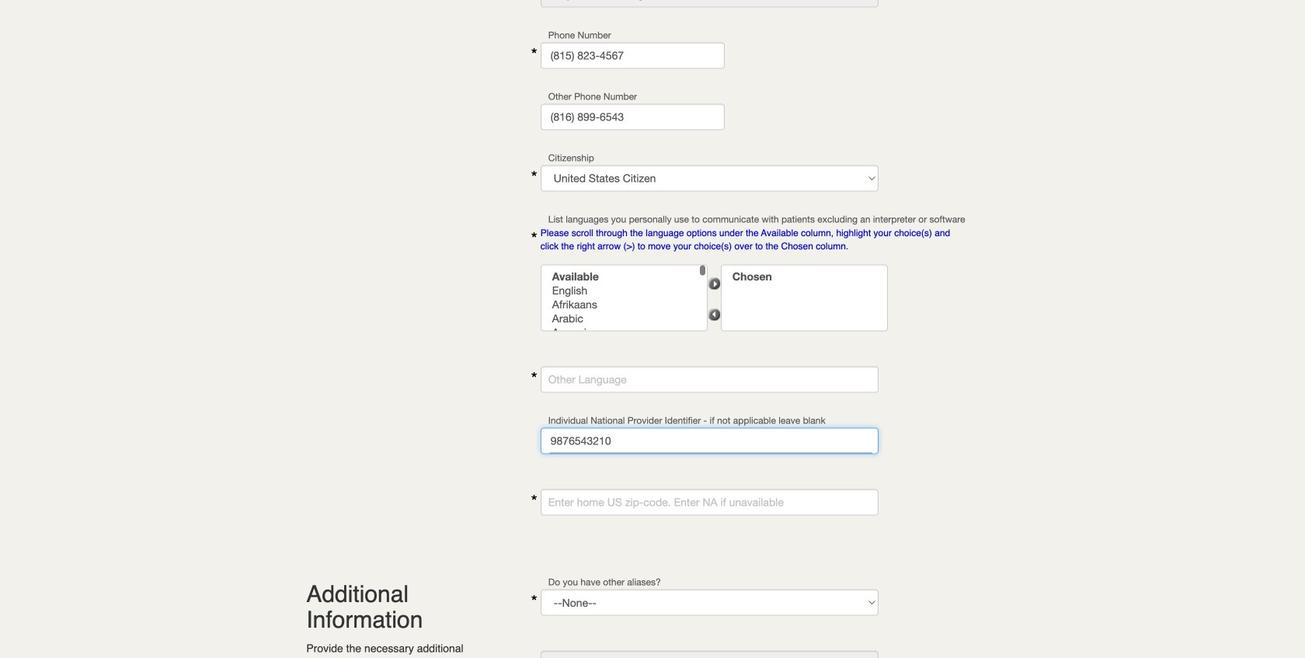 Task type: vqa. For each thing, say whether or not it's contained in the screenshot.
on
no



Task type: locate. For each thing, give the bounding box(es) containing it.
None text field
[[541, 367, 879, 393], [541, 489, 879, 516], [541, 367, 879, 393], [541, 489, 879, 516]]

add image
[[708, 277, 721, 290]]

None text field
[[541, 0, 879, 7], [541, 42, 725, 69], [541, 104, 725, 130], [541, 428, 879, 454], [541, 0, 879, 7], [541, 42, 725, 69], [541, 104, 725, 130], [541, 428, 879, 454]]

remove image
[[708, 308, 721, 321]]



